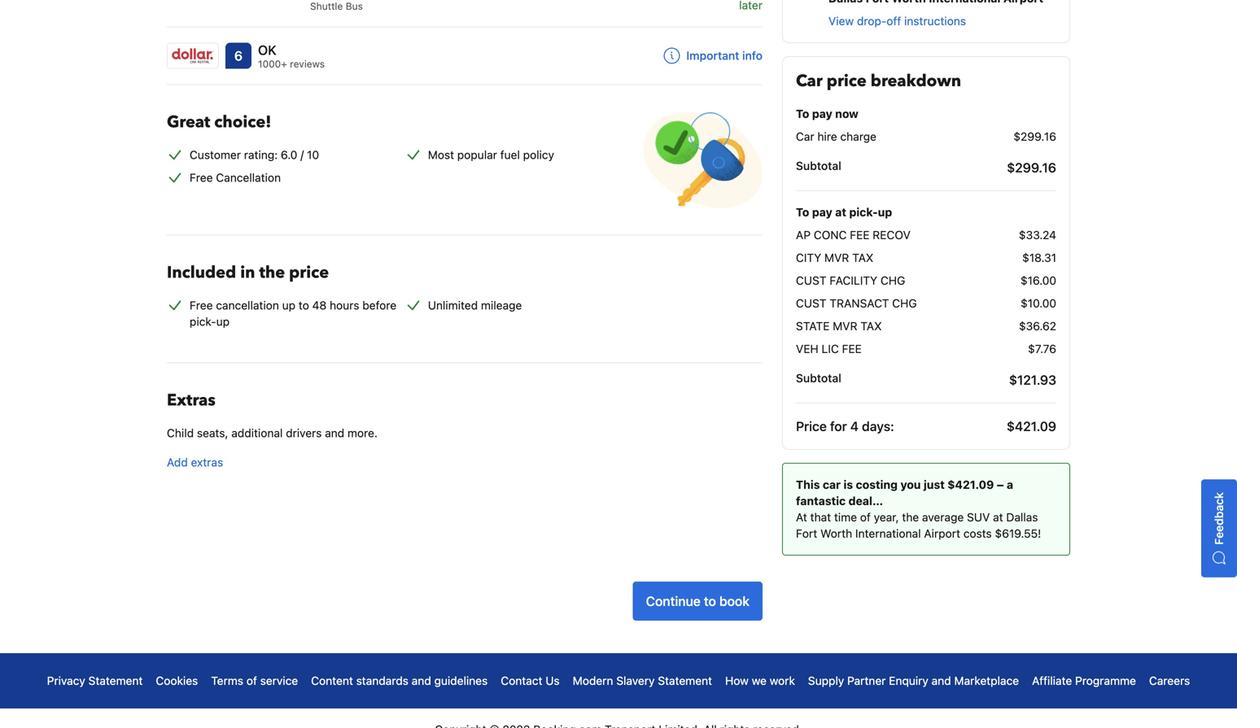 Task type: vqa. For each thing, say whether or not it's contained in the screenshot.
The Used in the the : the toll roads and bridges on which platepass may be used are as follows: (a) throughout the states of fl, co, and tx; (b) on the sf bay area bridges in ca; and (c) on the tacoma narrows bridge and the sr 520 bridge in seattle, wa. please copy the link below into your browser and visit the site for more information on all platepass toll roads: https://platepass.com/fox/
no



Task type: locate. For each thing, give the bounding box(es) containing it.
up up recov
[[878, 206, 893, 219]]

to pay at pick-up
[[796, 206, 893, 219]]

fee right lic
[[842, 342, 862, 356]]

0 horizontal spatial up
[[216, 315, 230, 329]]

1 subtotal from the top
[[796, 159, 842, 173]]

up down cancellation
[[216, 315, 230, 329]]

subtotal for $121.93
[[796, 372, 842, 385]]

of right terms
[[247, 675, 257, 688]]

up
[[878, 206, 893, 219], [282, 299, 296, 312], [216, 315, 230, 329]]

0 vertical spatial pay
[[812, 107, 833, 121]]

privacy statement link
[[47, 673, 143, 690]]

0 horizontal spatial to
[[299, 299, 309, 312]]

free down customer at the left top of page
[[190, 171, 213, 184]]

$121.93
[[1010, 373, 1057, 388]]

$421.09
[[1007, 419, 1057, 434], [948, 478, 995, 492]]

1 horizontal spatial the
[[903, 511, 920, 524]]

1 vertical spatial price
[[289, 262, 329, 284]]

content
[[311, 675, 353, 688]]

0 vertical spatial to
[[299, 299, 309, 312]]

chg right transact
[[893, 297, 917, 310]]

1 vertical spatial car
[[796, 130, 815, 143]]

0 vertical spatial fee
[[850, 228, 870, 242]]

cust facility chg
[[796, 274, 906, 287]]

–
[[997, 478, 1004, 492]]

subtotal down hire at the top of the page
[[796, 159, 842, 173]]

programme
[[1076, 675, 1137, 688]]

veh lic fee
[[796, 342, 862, 356]]

1 to from the top
[[796, 107, 810, 121]]

1 vertical spatial pay
[[812, 206, 833, 219]]

0 vertical spatial car
[[796, 70, 823, 92]]

2 vertical spatial up
[[216, 315, 230, 329]]

the right in
[[259, 262, 285, 284]]

of down deal…
[[861, 511, 871, 524]]

more.
[[348, 427, 378, 440]]

$18.31
[[1023, 251, 1057, 265]]

0 vertical spatial at
[[836, 206, 847, 219]]

great
[[167, 111, 210, 133]]

drop-
[[857, 14, 887, 28]]

up left 48
[[282, 299, 296, 312]]

tax
[[853, 251, 874, 265], [861, 320, 882, 333]]

pay
[[812, 107, 833, 121], [812, 206, 833, 219]]

shuttle bus
[[310, 0, 363, 12]]

1 vertical spatial mvr
[[833, 320, 858, 333]]

car up to pay now
[[796, 70, 823, 92]]

0 vertical spatial tax
[[853, 251, 874, 265]]

1 horizontal spatial up
[[282, 299, 296, 312]]

instructions
[[905, 14, 967, 28]]

2 horizontal spatial up
[[878, 206, 893, 219]]

1 vertical spatial chg
[[893, 297, 917, 310]]

0 horizontal spatial pick-
[[190, 315, 216, 329]]

$421.09 inside this car is costing you just $421.09 – a fantastic deal… at that time of year, the average suv at dallas fort worth international airport costs $619.55!
[[948, 478, 995, 492]]

2 car from the top
[[796, 130, 815, 143]]

0 vertical spatial cust
[[796, 274, 827, 287]]

car hire charge
[[796, 130, 877, 143]]

statement
[[88, 675, 143, 688], [658, 675, 713, 688]]

0 horizontal spatial statement
[[88, 675, 143, 688]]

$299.16 for subtotal
[[1007, 160, 1057, 175]]

mileage
[[481, 299, 522, 312]]

conc
[[814, 228, 847, 242]]

1 car from the top
[[796, 70, 823, 92]]

cookies
[[156, 675, 198, 688]]

2 pay from the top
[[812, 206, 833, 219]]

0 vertical spatial pick-
[[850, 206, 878, 219]]

0 vertical spatial up
[[878, 206, 893, 219]]

terms of service
[[211, 675, 298, 688]]

that
[[811, 511, 832, 524]]

to up ap
[[796, 206, 810, 219]]

extras
[[167, 390, 216, 412]]

and
[[325, 427, 345, 440], [412, 675, 431, 688], [932, 675, 952, 688]]

1 pay from the top
[[812, 107, 833, 121]]

1 vertical spatial pick-
[[190, 315, 216, 329]]

car for car hire charge
[[796, 130, 815, 143]]

0 vertical spatial $299.16
[[1014, 130, 1057, 143]]

days:
[[862, 419, 895, 434]]

statement right privacy
[[88, 675, 143, 688]]

$299.16 for car hire charge
[[1014, 130, 1057, 143]]

affiliate programme link
[[1033, 673, 1137, 690]]

1 free from the top
[[190, 171, 213, 184]]

child
[[167, 427, 194, 440]]

fuel
[[501, 148, 520, 161]]

1 horizontal spatial pick-
[[850, 206, 878, 219]]

deal…
[[849, 495, 884, 508]]

supplied by dollar image
[[168, 43, 218, 68]]

0 horizontal spatial $421.09
[[948, 478, 995, 492]]

this car is costing you just $421.09 – a fantastic deal… at that time of year, the average suv at dallas fort worth international airport costs $619.55!
[[796, 478, 1042, 541]]

pick- down cancellation
[[190, 315, 216, 329]]

1 horizontal spatial at
[[994, 511, 1004, 524]]

price
[[796, 419, 827, 434]]

add extras
[[167, 456, 223, 469]]

customer
[[190, 148, 241, 161]]

0 vertical spatial chg
[[881, 274, 906, 287]]

cust
[[796, 274, 827, 287], [796, 297, 827, 310]]

hours
[[330, 299, 359, 312]]

2 to from the top
[[796, 206, 810, 219]]

2 subtotal from the top
[[796, 372, 842, 385]]

cust up state
[[796, 297, 827, 310]]

$421.09 down $121.93
[[1007, 419, 1057, 434]]

1 horizontal spatial to
[[704, 594, 716, 609]]

feedback
[[1213, 493, 1226, 545]]

at up 'conc'
[[836, 206, 847, 219]]

to left book
[[704, 594, 716, 609]]

free cancellation
[[190, 171, 281, 184]]

shuttle
[[310, 0, 343, 12]]

0 vertical spatial free
[[190, 171, 213, 184]]

0 vertical spatial of
[[861, 511, 871, 524]]

feedback button
[[1202, 480, 1238, 578]]

mvr down 'conc'
[[825, 251, 850, 265]]

state mvr tax
[[796, 320, 882, 333]]

1 vertical spatial at
[[994, 511, 1004, 524]]

affiliate
[[1033, 675, 1073, 688]]

affiliate programme
[[1033, 675, 1137, 688]]

fee down to pay at pick-up
[[850, 228, 870, 242]]

price up 48
[[289, 262, 329, 284]]

statement right slavery
[[658, 675, 713, 688]]

1 vertical spatial subtotal
[[796, 372, 842, 385]]

of inside this car is costing you just $421.09 – a fantastic deal… at that time of year, the average suv at dallas fort worth international airport costs $619.55!
[[861, 511, 871, 524]]

1 horizontal spatial statement
[[658, 675, 713, 688]]

$7.76
[[1029, 342, 1057, 356]]

0 vertical spatial mvr
[[825, 251, 850, 265]]

before
[[363, 299, 397, 312]]

to for $121.93
[[796, 206, 810, 219]]

1 vertical spatial the
[[903, 511, 920, 524]]

pay for $299.16
[[812, 107, 833, 121]]

hire
[[818, 130, 838, 143]]

recov
[[873, 228, 911, 242]]

city
[[796, 251, 822, 265]]

0 vertical spatial price
[[827, 70, 867, 92]]

worth
[[821, 527, 853, 541]]

1 vertical spatial to
[[796, 206, 810, 219]]

/
[[301, 148, 304, 161]]

mvr
[[825, 251, 850, 265], [833, 320, 858, 333]]

at
[[796, 511, 808, 524]]

1 vertical spatial fee
[[842, 342, 862, 356]]

reviews
[[290, 58, 325, 69]]

cust down city
[[796, 274, 827, 287]]

and left 'more.'
[[325, 427, 345, 440]]

tax up facility
[[853, 251, 874, 265]]

1 horizontal spatial $421.09
[[1007, 419, 1057, 434]]

free for free cancellation up to 48 hours before pick-up
[[190, 299, 213, 312]]

view
[[829, 14, 854, 28]]

1 vertical spatial cust
[[796, 297, 827, 310]]

product card group
[[167, 0, 783, 71]]

1 vertical spatial tax
[[861, 320, 882, 333]]

price
[[827, 70, 867, 92], [289, 262, 329, 284]]

the
[[259, 262, 285, 284], [903, 511, 920, 524]]

to left 48
[[299, 299, 309, 312]]

pay up hire at the top of the page
[[812, 107, 833, 121]]

1 vertical spatial of
[[247, 675, 257, 688]]

0 vertical spatial to
[[796, 107, 810, 121]]

tax down transact
[[861, 320, 882, 333]]

service
[[260, 675, 298, 688]]

subtotal down veh lic fee
[[796, 372, 842, 385]]

at right suv
[[994, 511, 1004, 524]]

car left hire at the top of the page
[[796, 130, 815, 143]]

price up now
[[827, 70, 867, 92]]

1 horizontal spatial of
[[861, 511, 871, 524]]

chg right facility
[[881, 274, 906, 287]]

48
[[312, 299, 327, 312]]

the right year,
[[903, 511, 920, 524]]

0 vertical spatial subtotal
[[796, 159, 842, 173]]

us
[[546, 675, 560, 688]]

0 horizontal spatial the
[[259, 262, 285, 284]]

and right enquiry
[[932, 675, 952, 688]]

1 vertical spatial $421.09
[[948, 478, 995, 492]]

footer
[[0, 654, 1238, 729]]

pick- inside free cancellation up to 48 hours before pick-up
[[190, 315, 216, 329]]

we
[[752, 675, 767, 688]]

1 cust from the top
[[796, 274, 827, 287]]

fort
[[796, 527, 818, 541]]

2 cust from the top
[[796, 297, 827, 310]]

to
[[299, 299, 309, 312], [704, 594, 716, 609]]

free inside free cancellation up to 48 hours before pick-up
[[190, 299, 213, 312]]

and right standards
[[412, 675, 431, 688]]

unlimited mileage
[[428, 299, 522, 312]]

mvr down cust transact chg
[[833, 320, 858, 333]]

1 vertical spatial free
[[190, 299, 213, 312]]

continue
[[646, 594, 701, 609]]

2 free from the top
[[190, 299, 213, 312]]

$421.09 left "–"
[[948, 478, 995, 492]]

great choice!
[[167, 111, 271, 133]]

tax for city mvr tax
[[853, 251, 874, 265]]

0 horizontal spatial and
[[325, 427, 345, 440]]

cust for cust transact chg
[[796, 297, 827, 310]]

to up car hire charge
[[796, 107, 810, 121]]

pay up 'conc'
[[812, 206, 833, 219]]

1 vertical spatial $299.16
[[1007, 160, 1057, 175]]

pick- up ap conc fee recov
[[850, 206, 878, 219]]

privacy statement
[[47, 675, 143, 688]]

free down included
[[190, 299, 213, 312]]

facility
[[830, 274, 878, 287]]

0 horizontal spatial at
[[836, 206, 847, 219]]



Task type: describe. For each thing, give the bounding box(es) containing it.
for
[[831, 419, 847, 434]]

to inside free cancellation up to 48 hours before pick-up
[[299, 299, 309, 312]]

info
[[743, 49, 763, 62]]

6.0
[[281, 148, 298, 161]]

chg for cust transact chg
[[893, 297, 917, 310]]

add
[[167, 456, 188, 469]]

cancellation
[[216, 299, 279, 312]]

dallas
[[1007, 511, 1039, 524]]

most
[[428, 148, 454, 161]]

suv
[[967, 511, 990, 524]]

1 vertical spatial to
[[704, 594, 716, 609]]

mvr for city
[[825, 251, 850, 265]]

$10.00
[[1021, 297, 1057, 310]]

veh
[[796, 342, 819, 356]]

1000+
[[258, 58, 287, 69]]

2 horizontal spatial and
[[932, 675, 952, 688]]

1 horizontal spatial price
[[827, 70, 867, 92]]

terms
[[211, 675, 244, 688]]

view drop-off instructions
[[829, 14, 967, 28]]

0 horizontal spatial of
[[247, 675, 257, 688]]

important info
[[687, 49, 763, 62]]

transact
[[830, 297, 890, 310]]

cust for cust facility chg
[[796, 274, 827, 287]]

$33.24
[[1019, 228, 1057, 242]]

1 statement from the left
[[88, 675, 143, 688]]

now
[[836, 107, 859, 121]]

cookies button
[[156, 673, 198, 690]]

extras
[[191, 456, 223, 469]]

standards
[[356, 675, 409, 688]]

work
[[770, 675, 795, 688]]

important info button
[[664, 47, 763, 64]]

car for car price breakdown
[[796, 70, 823, 92]]

most popular fuel policy
[[428, 148, 555, 161]]

free cancellation up to 48 hours before pick-up
[[190, 299, 397, 329]]

0 vertical spatial $421.09
[[1007, 419, 1057, 434]]

to for $299.16
[[796, 107, 810, 121]]

customer rating 6 ok element
[[258, 40, 325, 60]]

choice!
[[214, 111, 271, 133]]

0 vertical spatial the
[[259, 262, 285, 284]]

6
[[234, 48, 243, 63]]

charge
[[841, 130, 877, 143]]

costs
[[964, 527, 992, 541]]

marketplace
[[955, 675, 1020, 688]]

international
[[856, 527, 921, 541]]

fee for lic
[[842, 342, 862, 356]]

city mvr tax
[[796, 251, 874, 265]]

1 vertical spatial up
[[282, 299, 296, 312]]

lic
[[822, 342, 839, 356]]

ok
[[258, 42, 277, 58]]

cust transact chg
[[796, 297, 917, 310]]

footer containing privacy statement
[[0, 654, 1238, 729]]

$36.62
[[1019, 320, 1057, 333]]

careers
[[1150, 675, 1191, 688]]

cancellation
[[216, 171, 281, 184]]

costing
[[856, 478, 898, 492]]

continue to book
[[646, 594, 750, 609]]

$619.55!
[[995, 527, 1042, 541]]

supply partner enquiry and marketplace link
[[808, 673, 1020, 690]]

included in the price
[[167, 262, 329, 284]]

additional
[[231, 427, 283, 440]]

0 horizontal spatial price
[[289, 262, 329, 284]]

fantastic
[[796, 495, 846, 508]]

ap conc fee recov
[[796, 228, 911, 242]]

you
[[901, 478, 921, 492]]

enquiry
[[889, 675, 929, 688]]

1 horizontal spatial and
[[412, 675, 431, 688]]

terms of service link
[[211, 673, 298, 690]]

4
[[851, 419, 859, 434]]

ap
[[796, 228, 811, 242]]

how we work
[[726, 675, 795, 688]]

contact
[[501, 675, 543, 688]]

tax for state mvr tax
[[861, 320, 882, 333]]

this
[[796, 478, 820, 492]]

customer rating: 6.0 / 10
[[190, 148, 319, 161]]

the inside this car is costing you just $421.09 – a fantastic deal… at that time of year, the average suv at dallas fort worth international airport costs $619.55!
[[903, 511, 920, 524]]

careers link
[[1150, 673, 1191, 690]]

off
[[887, 14, 902, 28]]

modern
[[573, 675, 614, 688]]

year,
[[874, 511, 899, 524]]

add extras button
[[167, 455, 763, 471]]

continue to book link
[[633, 582, 763, 621]]

2 statement from the left
[[658, 675, 713, 688]]

modern slavery statement
[[573, 675, 713, 688]]

child seats, additional drivers and more.
[[167, 427, 378, 440]]

supply
[[808, 675, 845, 688]]

contact us
[[501, 675, 560, 688]]

at inside this car is costing you just $421.09 – a fantastic deal… at that time of year, the average suv at dallas fort worth international airport costs $619.55!
[[994, 511, 1004, 524]]

supply partner enquiry and marketplace
[[808, 675, 1020, 688]]

fee for conc
[[850, 228, 870, 242]]

important
[[687, 49, 740, 62]]

breakdown
[[871, 70, 962, 92]]

to pay now
[[796, 107, 859, 121]]

chg for cust facility chg
[[881, 274, 906, 287]]

subtotal for $299.16
[[796, 159, 842, 173]]

price for 4 days:
[[796, 419, 895, 434]]

pay for $121.93
[[812, 206, 833, 219]]

mvr for state
[[833, 320, 858, 333]]

free for free cancellation
[[190, 171, 213, 184]]

unlimited
[[428, 299, 478, 312]]

book
[[720, 594, 750, 609]]



